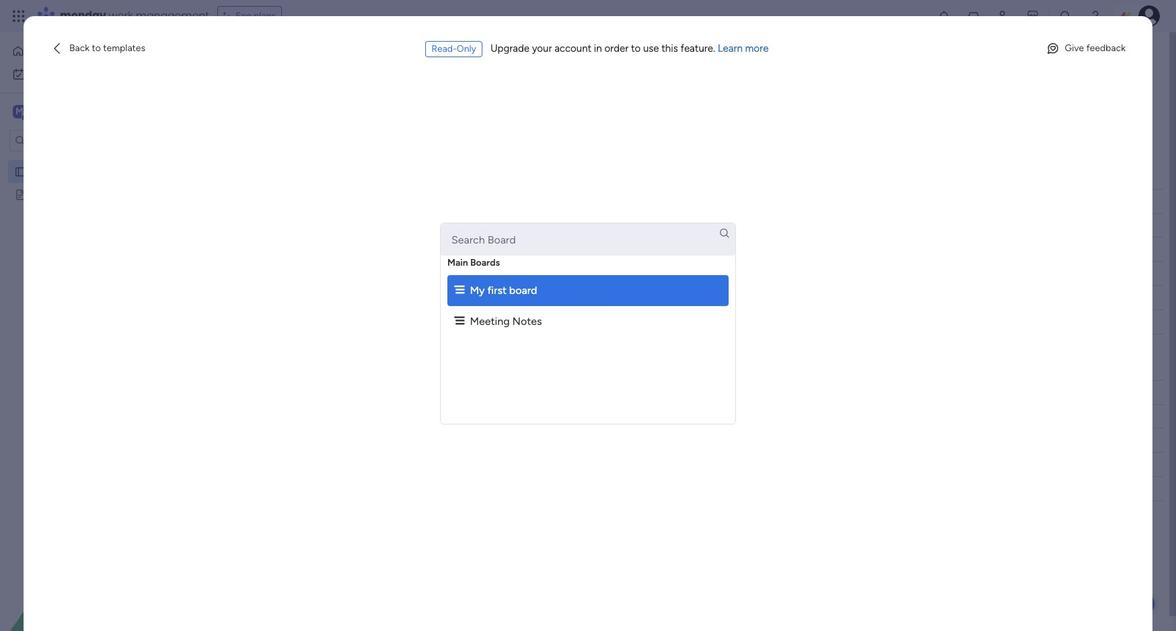 Task type: vqa. For each thing, say whether or not it's contained in the screenshot.
Main workspace
yes



Task type: describe. For each thing, give the bounding box(es) containing it.
to inside back to templates button
[[92, 42, 101, 54]]

feedback
[[1087, 42, 1126, 54]]

my first board for dapulse main image
[[470, 284, 537, 297]]

/
[[1107, 52, 1110, 63]]

give feedback
[[1065, 42, 1126, 54]]

lottie animation element
[[0, 495, 172, 631]]

my first board for public board icon at left top
[[32, 166, 91, 177]]

main for main boards
[[448, 257, 468, 269]]

back to templates
[[69, 42, 145, 54]]

workspace
[[57, 105, 110, 118]]

public board image
[[14, 188, 27, 201]]

my first board list box
[[0, 157, 172, 387]]

meeting notes
[[470, 315, 542, 328]]

search image
[[720, 230, 730, 239]]

this
[[662, 42, 678, 54]]

search everything image
[[1059, 9, 1073, 23]]

your
[[532, 42, 552, 54]]

first for public board icon at left top
[[47, 166, 64, 177]]

notes
[[513, 315, 542, 328]]

back
[[69, 42, 90, 54]]

m
[[16, 106, 24, 117]]

it
[[561, 220, 567, 231]]

7
[[637, 244, 642, 254]]

select product image
[[12, 9, 26, 23]]

1
[[1113, 52, 1117, 63]]

v2 done deadline image
[[589, 243, 600, 256]]

boards
[[471, 257, 500, 269]]

give
[[1065, 42, 1085, 54]]

Search Board search field
[[441, 224, 736, 256]]

mar for mar 7
[[620, 244, 635, 254]]

board for public board icon at left top
[[66, 166, 91, 177]]

my for dapulse main image
[[470, 284, 485, 297]]

only
[[457, 43, 477, 55]]

mar for mar 8
[[620, 269, 635, 279]]

monday
[[60, 8, 106, 24]]

main for main workspace
[[31, 105, 55, 118]]

mar 7
[[620, 244, 642, 254]]

monday marketplace image
[[1026, 9, 1040, 23]]

back to templates button
[[45, 38, 151, 59]]

give feedback link
[[1041, 38, 1131, 59]]

home
[[30, 45, 55, 57]]

monday work management
[[60, 8, 209, 24]]

public board image
[[14, 165, 27, 178]]

more
[[746, 42, 769, 54]]

see
[[235, 10, 251, 22]]

workspace selection element
[[13, 104, 112, 121]]

templates
[[103, 42, 145, 54]]

feature.
[[681, 42, 716, 54]]

2 to from the left
[[631, 42, 641, 54]]

working
[[511, 220, 546, 231]]



Task type: locate. For each thing, give the bounding box(es) containing it.
0 vertical spatial main
[[31, 105, 55, 118]]

1 vertical spatial my
[[470, 284, 485, 297]]

plans
[[254, 10, 276, 22]]

stuck
[[527, 268, 551, 279]]

1 horizontal spatial my first board
[[470, 284, 537, 297]]

0 vertical spatial first
[[47, 166, 64, 177]]

to
[[92, 42, 101, 54], [631, 42, 641, 54]]

my
[[32, 166, 45, 177], [470, 284, 485, 297]]

1 vertical spatial my first board
[[470, 284, 537, 297]]

mar left the 7
[[620, 244, 635, 254]]

0 horizontal spatial first
[[47, 166, 64, 177]]

meeting
[[470, 315, 510, 328]]

0 vertical spatial mar
[[620, 220, 635, 231]]

mar left 6
[[620, 220, 635, 231]]

first right public board image on the left of the page
[[47, 166, 64, 177]]

v2 overdue deadline image
[[589, 219, 600, 232]]

workspace image
[[13, 104, 26, 119]]

0 vertical spatial my
[[32, 166, 45, 177]]

to left use
[[631, 42, 641, 54]]

first for dapulse main image
[[488, 284, 507, 297]]

6
[[637, 220, 642, 231]]

8
[[637, 269, 642, 279]]

0 vertical spatial board
[[66, 166, 91, 177]]

my first board up meeting notes
[[470, 284, 537, 297]]

read-
[[432, 43, 457, 55]]

read-only
[[432, 43, 477, 55]]

to right back
[[92, 42, 101, 54]]

board for dapulse main image
[[509, 284, 537, 297]]

done
[[528, 244, 550, 255]]

use
[[643, 42, 659, 54]]

home link
[[8, 40, 164, 62]]

upgrade your account in order to use this feature. learn more
[[491, 42, 769, 54]]

0 horizontal spatial to
[[92, 42, 101, 54]]

main workspace
[[31, 105, 110, 118]]

main boards
[[448, 257, 500, 269]]

dapulse main image
[[454, 314, 465, 330]]

2 vertical spatial mar
[[620, 269, 635, 279]]

see plans button
[[217, 6, 282, 26]]

1 vertical spatial board
[[509, 284, 537, 297]]

option
[[0, 159, 172, 162]]

1 to from the left
[[92, 42, 101, 54]]

invite / 1
[[1081, 52, 1117, 63]]

update feed image
[[967, 9, 981, 23]]

board right public board image on the left of the page
[[66, 166, 91, 177]]

mar for mar 6
[[620, 220, 635, 231]]

work
[[109, 8, 133, 24]]

1 horizontal spatial to
[[631, 42, 641, 54]]

my right dapulse main icon
[[470, 284, 485, 297]]

None search field
[[441, 224, 736, 256]]

mar left 8
[[620, 269, 635, 279]]

upgrade
[[491, 42, 530, 54]]

first
[[47, 166, 64, 177], [488, 284, 507, 297]]

1 vertical spatial mar
[[620, 244, 635, 254]]

board down stuck
[[509, 284, 537, 297]]

my first board right public board image on the left of the page
[[32, 166, 91, 177]]

dapulse main image
[[454, 283, 465, 299]]

invite / 1 button
[[1056, 47, 1123, 69]]

my first board
[[32, 166, 91, 177], [470, 284, 537, 297]]

account
[[555, 42, 592, 54]]

board
[[66, 166, 91, 177], [509, 284, 537, 297]]

0 horizontal spatial my first board
[[32, 166, 91, 177]]

lottie animation image
[[0, 495, 172, 631]]

0 horizontal spatial my
[[32, 166, 45, 177]]

help image
[[1089, 9, 1103, 23]]

my right public board image on the left of the page
[[32, 166, 45, 177]]

1 horizontal spatial first
[[488, 284, 507, 297]]

learn more link
[[718, 42, 769, 54]]

management
[[136, 8, 209, 24]]

my for public board icon at left top
[[32, 166, 45, 177]]

on
[[548, 220, 559, 231]]

my first board inside list box
[[32, 166, 91, 177]]

learn
[[718, 42, 743, 54]]

home option
[[8, 40, 164, 62]]

order
[[605, 42, 629, 54]]

working on it
[[511, 220, 567, 231]]

1 horizontal spatial my
[[470, 284, 485, 297]]

mar 6
[[620, 220, 642, 231]]

first inside list box
[[47, 166, 64, 177]]

0 vertical spatial my first board
[[32, 166, 91, 177]]

main inside workspace selection element
[[31, 105, 55, 118]]

first down boards
[[488, 284, 507, 297]]

see plans
[[235, 10, 276, 22]]

1 vertical spatial main
[[448, 257, 468, 269]]

0 horizontal spatial board
[[66, 166, 91, 177]]

1 horizontal spatial board
[[509, 284, 537, 297]]

0 horizontal spatial main
[[31, 105, 55, 118]]

notifications image
[[938, 9, 951, 23]]

main left boards
[[448, 257, 468, 269]]

mar 8
[[620, 269, 642, 279]]

main right the workspace image
[[31, 105, 55, 118]]

mar
[[620, 220, 635, 231], [620, 244, 635, 254], [620, 269, 635, 279]]

invite members image
[[997, 9, 1010, 23]]

1 horizontal spatial main
[[448, 257, 468, 269]]

kendall parks image
[[1139, 5, 1160, 27]]

my inside list box
[[32, 166, 45, 177]]

main
[[31, 105, 55, 118], [448, 257, 468, 269]]

invite
[[1081, 52, 1104, 63]]

1 vertical spatial first
[[488, 284, 507, 297]]

in
[[594, 42, 602, 54]]

give feedback button
[[1041, 38, 1131, 59]]

board inside my first board list box
[[66, 166, 91, 177]]



